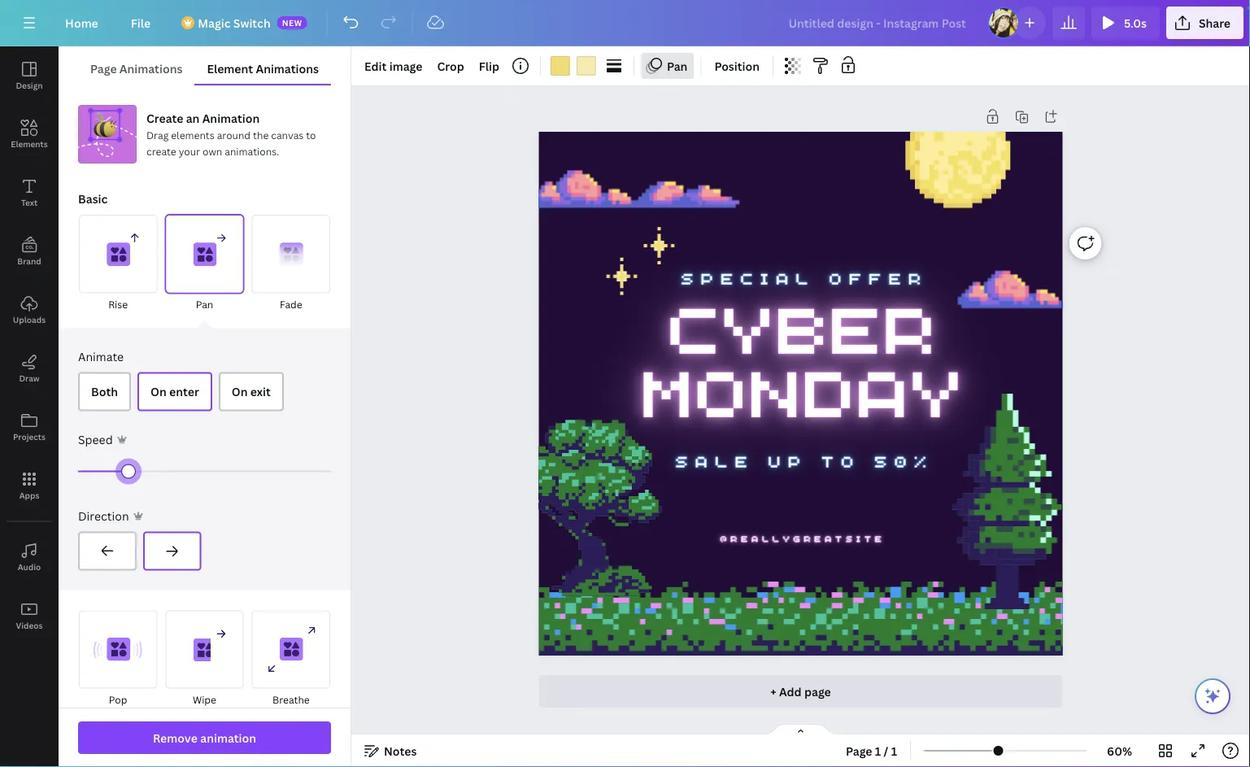 Task type: locate. For each thing, give the bounding box(es) containing it.
projects
[[13, 431, 46, 442]]

remove
[[153, 730, 198, 746]]

notes
[[384, 743, 417, 759]]

#f9ebaa image
[[577, 56, 596, 76]]

1 on from the left
[[151, 384, 167, 399]]

the
[[253, 128, 269, 142]]

cyber monday
[[639, 272, 963, 435]]

animations
[[119, 61, 183, 76], [256, 61, 319, 76]]

on for on exit
[[232, 384, 248, 399]]

pan inside button
[[196, 298, 213, 311]]

on left enter
[[151, 384, 167, 399]]

page
[[90, 61, 117, 76], [846, 743, 873, 759]]

page animations button
[[78, 53, 195, 84]]

animation
[[200, 730, 256, 746]]

page inside button
[[90, 61, 117, 76]]

offer
[[829, 265, 928, 289]]

@reallygreatsite
[[720, 532, 885, 544]]

both
[[91, 384, 118, 399]]

on enter
[[151, 384, 199, 399]]

monday
[[639, 335, 963, 435]]

1 horizontal spatial animations
[[256, 61, 319, 76]]

pop image
[[79, 610, 157, 689]]

50%
[[874, 448, 934, 472]]

to right up
[[821, 448, 861, 472]]

0 vertical spatial to
[[306, 128, 316, 142]]

breathe image
[[252, 610, 330, 689]]

animations inside button
[[119, 61, 183, 76]]

home link
[[52, 7, 111, 39]]

on
[[151, 384, 167, 399], [232, 384, 248, 399]]

0 vertical spatial pan
[[667, 58, 688, 74]]

position button
[[708, 53, 766, 79]]

pan button
[[165, 214, 245, 313]]

create
[[146, 144, 176, 158]]

on inside on enter button
[[151, 384, 167, 399]]

on inside on exit button
[[232, 384, 248, 399]]

#f6db6e image
[[551, 56, 570, 76]]

animations down new
[[256, 61, 319, 76]]

crop button
[[431, 53, 471, 79]]

magic
[[198, 15, 231, 31]]

0 horizontal spatial to
[[306, 128, 316, 142]]

animations for page animations
[[119, 61, 183, 76]]

show pages image
[[762, 723, 840, 736]]

audio
[[18, 561, 41, 572]]

animations inside "button"
[[256, 61, 319, 76]]

1 right /
[[891, 743, 897, 759]]

/
[[884, 743, 889, 759]]

1 animations from the left
[[119, 61, 183, 76]]

animations for element animations
[[256, 61, 319, 76]]

design button
[[0, 46, 59, 105]]

videos
[[16, 620, 43, 631]]

text
[[21, 197, 38, 208]]

fade image
[[252, 215, 330, 293]]

to
[[306, 128, 316, 142], [821, 448, 861, 472]]

1 horizontal spatial 1
[[891, 743, 897, 759]]

0 horizontal spatial pan
[[196, 298, 213, 311]]

enter
[[169, 384, 199, 399]]

2 on from the left
[[232, 384, 248, 399]]

pan down pan 'image'
[[196, 298, 213, 311]]

1 horizontal spatial on
[[232, 384, 248, 399]]

page down home link
[[90, 61, 117, 76]]

around
[[217, 128, 251, 142]]

Design title text field
[[776, 7, 981, 39]]

pan
[[667, 58, 688, 74], [196, 298, 213, 311]]

on left exit
[[232, 384, 248, 399]]

wipe
[[193, 693, 216, 707]]

animation
[[202, 110, 260, 126]]

switch
[[233, 15, 271, 31]]

position
[[715, 58, 760, 74]]

0 horizontal spatial 1
[[875, 743, 881, 759]]

to right canvas
[[306, 128, 316, 142]]

an
[[186, 110, 200, 126]]

apps
[[19, 490, 39, 501]]

pan left position
[[667, 58, 688, 74]]

rise button
[[78, 214, 158, 313]]

1 vertical spatial page
[[846, 743, 873, 759]]

1 horizontal spatial to
[[821, 448, 861, 472]]

on enter button
[[138, 372, 212, 411]]

on for on enter
[[151, 384, 167, 399]]

special
[[681, 265, 815, 289]]

projects button
[[0, 398, 59, 456]]

1 left /
[[875, 743, 881, 759]]

2 1 from the left
[[891, 743, 897, 759]]

0 horizontal spatial page
[[90, 61, 117, 76]]

0 vertical spatial page
[[90, 61, 117, 76]]

5.0s
[[1124, 15, 1147, 31]]

1
[[875, 743, 881, 759], [891, 743, 897, 759]]

exit
[[250, 384, 271, 399]]

apps button
[[0, 456, 59, 515]]

0 horizontal spatial on
[[151, 384, 167, 399]]

brand
[[17, 255, 41, 266]]

page 1 / 1
[[846, 743, 897, 759]]

animations down 'file' dropdown button
[[119, 61, 183, 76]]

page left /
[[846, 743, 873, 759]]

element
[[207, 61, 253, 76]]

1 horizontal spatial page
[[846, 743, 873, 759]]

page for page animations
[[90, 61, 117, 76]]

page
[[805, 684, 831, 699]]

1 horizontal spatial pan
[[667, 58, 688, 74]]

side panel tab list
[[0, 46, 59, 645]]

design
[[16, 80, 43, 91]]

edit image
[[364, 58, 423, 74]]

0 horizontal spatial animations
[[119, 61, 183, 76]]

direction
[[78, 508, 129, 524]]

magic switch
[[198, 15, 271, 31]]

fade
[[280, 298, 302, 311]]

1 vertical spatial pan
[[196, 298, 213, 311]]

new
[[282, 17, 302, 28]]

2 animations from the left
[[256, 61, 319, 76]]

breathe
[[272, 693, 310, 707]]

1 vertical spatial to
[[821, 448, 861, 472]]



Task type: vqa. For each thing, say whether or not it's contained in the screenshot.
"group"
no



Task type: describe. For each thing, give the bounding box(es) containing it.
color group
[[547, 53, 600, 79]]

flip
[[479, 58, 499, 74]]

#f9ebaa image
[[577, 56, 596, 76]]

pan inside dropdown button
[[667, 58, 688, 74]]

drag
[[146, 128, 169, 142]]

your
[[179, 144, 200, 158]]

remove animation
[[153, 730, 256, 746]]

brand button
[[0, 222, 59, 281]]

crop
[[437, 58, 464, 74]]

pop
[[109, 693, 127, 707]]

share
[[1199, 15, 1231, 31]]

cyber
[[666, 272, 936, 372]]

elements
[[171, 128, 215, 142]]

wipe button
[[165, 610, 245, 709]]

sale
[[675, 448, 755, 472]]

basic
[[78, 191, 108, 206]]

elements
[[11, 138, 48, 149]]

page animations
[[90, 61, 183, 76]]

+ add page
[[771, 684, 831, 699]]

edit
[[364, 58, 387, 74]]

pan image
[[165, 215, 244, 293]]

+ add page button
[[539, 675, 1063, 708]]

+
[[771, 684, 777, 699]]

wipe image
[[165, 610, 244, 689]]

own
[[203, 144, 222, 158]]

up
[[768, 448, 808, 472]]

on exit
[[232, 384, 271, 399]]

rise image
[[79, 215, 157, 293]]

create an animation drag elements around the canvas to create your own animations.
[[146, 110, 316, 158]]

pop button
[[78, 610, 158, 709]]

canva assistant image
[[1203, 687, 1223, 706]]

uploads
[[13, 314, 46, 325]]

on exit button
[[219, 372, 284, 411]]

draw
[[19, 373, 40, 384]]

image
[[389, 58, 423, 74]]

page for page 1 / 1
[[846, 743, 873, 759]]

element animations
[[207, 61, 319, 76]]

special offer
[[681, 265, 928, 289]]

share button
[[1167, 7, 1244, 39]]

file
[[131, 15, 151, 31]]

to inside "create an animation drag elements around the canvas to create your own animations."
[[306, 128, 316, 142]]

both button
[[78, 372, 131, 411]]

breathe button
[[251, 610, 331, 709]]

sale up to 50%
[[675, 448, 934, 472]]

speed
[[78, 432, 113, 447]]

element animations button
[[195, 53, 331, 84]]

flip button
[[472, 53, 506, 79]]

home
[[65, 15, 98, 31]]

1 1 from the left
[[875, 743, 881, 759]]

uploads button
[[0, 281, 59, 339]]

60%
[[1107, 743, 1132, 759]]

text button
[[0, 164, 59, 222]]

notes button
[[358, 738, 423, 764]]

60% button
[[1094, 738, 1146, 764]]

rise
[[108, 298, 128, 311]]

audio button
[[0, 528, 59, 587]]

videos button
[[0, 587, 59, 645]]

fade button
[[251, 214, 331, 313]]

#f6db6e image
[[551, 56, 570, 76]]

5.0s button
[[1092, 7, 1160, 39]]

animations.
[[225, 144, 279, 158]]

main menu bar
[[0, 0, 1250, 46]]

create
[[146, 110, 183, 126]]

pan button
[[641, 53, 694, 79]]

elements button
[[0, 105, 59, 164]]

canvas
[[271, 128, 304, 142]]

draw button
[[0, 339, 59, 398]]

edit image button
[[358, 53, 429, 79]]

add
[[779, 684, 802, 699]]

remove animation button
[[78, 722, 331, 754]]

file button
[[118, 7, 164, 39]]



